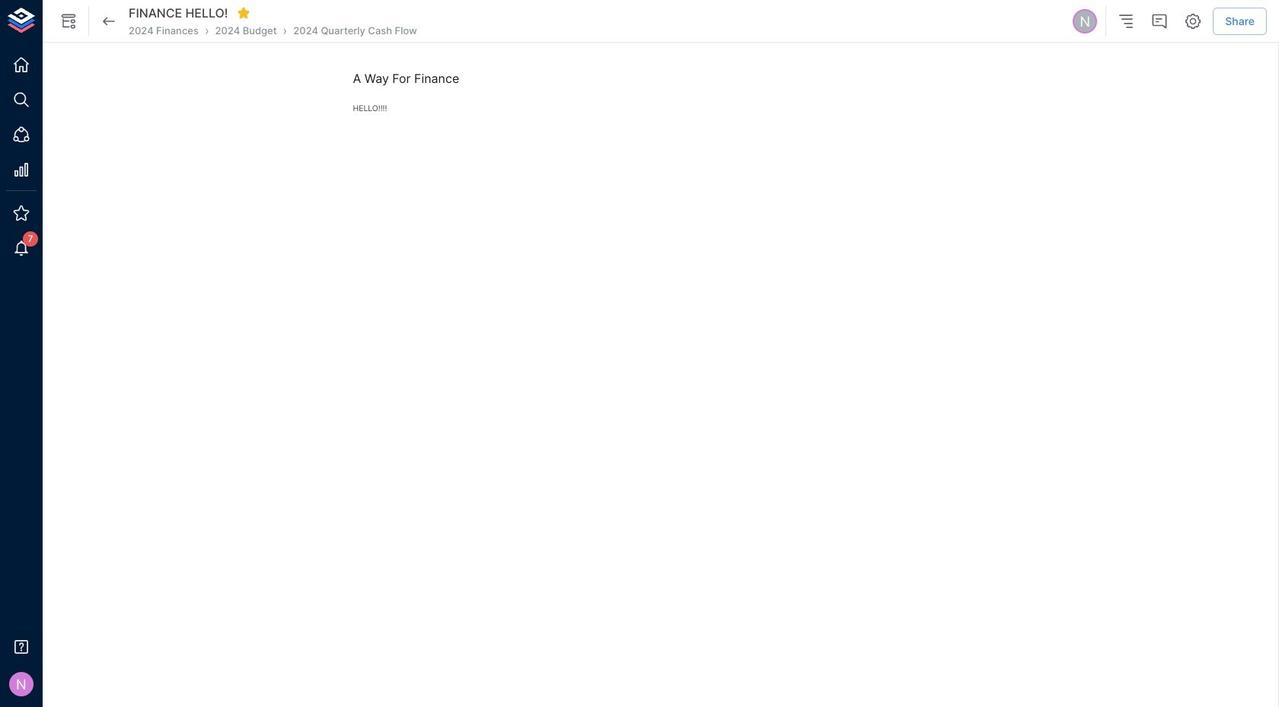 Task type: describe. For each thing, give the bounding box(es) containing it.
show wiki image
[[59, 12, 78, 30]]

go back image
[[100, 12, 118, 30]]

table of contents image
[[1117, 12, 1135, 30]]

remove favorite image
[[236, 6, 250, 20]]



Task type: locate. For each thing, give the bounding box(es) containing it.
settings image
[[1184, 12, 1202, 30]]

comments image
[[1151, 12, 1169, 30]]



Task type: vqa. For each thing, say whether or not it's contained in the screenshot.
go back IMAGE
yes



